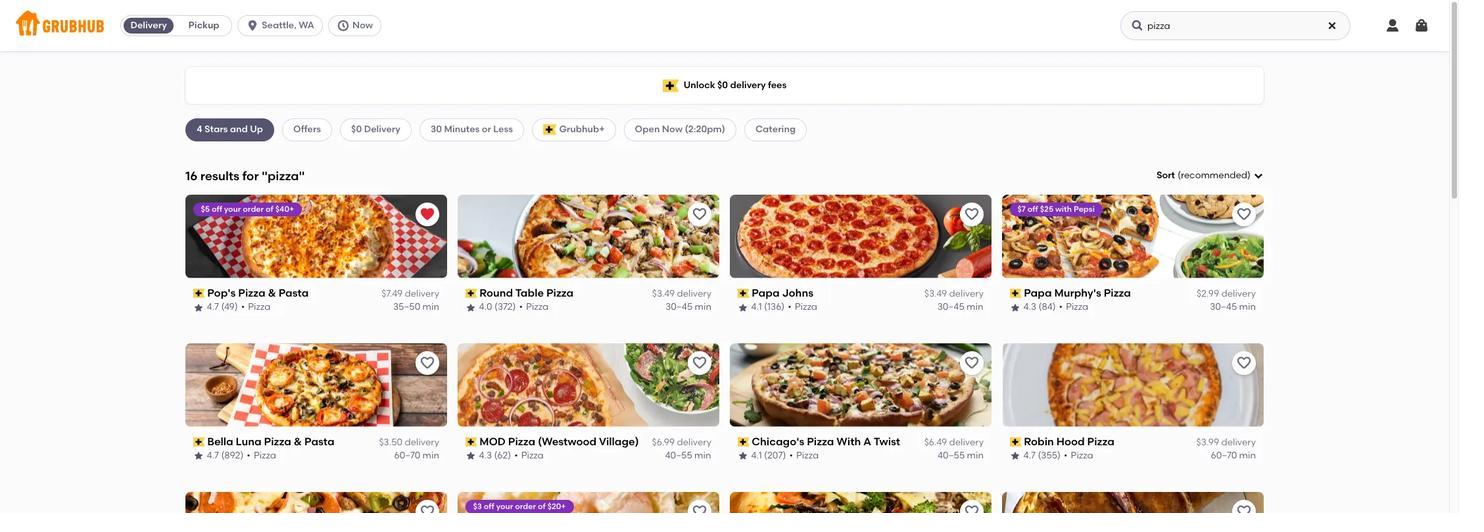 Task type: locate. For each thing, give the bounding box(es) containing it.
1 4.1 from the top
[[752, 302, 763, 313]]

0 vertical spatial now
[[353, 20, 373, 31]]

pizza right pop's
[[239, 287, 266, 299]]

3 30–45 from the left
[[1211, 302, 1238, 313]]

40–55 min down $6.49 delivery
[[938, 450, 984, 461]]

2 30–45 min from the left
[[938, 302, 984, 313]]

60–70
[[394, 450, 421, 461], [1212, 450, 1238, 461]]

$2.99
[[1197, 288, 1220, 299]]

1 vertical spatial 4.1
[[752, 450, 763, 461]]

4.3 down mod
[[480, 450, 493, 461]]

60–70 min down $3.99 delivery
[[1212, 450, 1257, 461]]

pizza left "with" on the bottom of page
[[808, 435, 835, 448]]

papa for papa johns
[[752, 287, 780, 299]]

4.0
[[480, 302, 493, 313]]

4.3
[[1024, 302, 1037, 313], [480, 450, 493, 461]]

papa murphy's pizza
[[1025, 287, 1132, 299]]

of
[[266, 204, 274, 214], [539, 502, 546, 511]]

2 papa from the left
[[1025, 287, 1053, 299]]

• pizza for papa murphy's pizza
[[1060, 302, 1089, 313]]

min down $2.99 delivery
[[1240, 302, 1257, 313]]

1 vertical spatial your
[[497, 502, 514, 511]]

•
[[242, 302, 245, 313], [520, 302, 523, 313], [789, 302, 792, 313], [1060, 302, 1064, 313], [247, 450, 251, 461], [515, 450, 519, 461], [790, 450, 794, 461], [1065, 450, 1069, 461]]

min down $3.50 delivery
[[423, 450, 439, 461]]

star icon image left 4.3 (84)
[[1011, 302, 1021, 313]]

star icon image for mod pizza (westwood village)
[[466, 451, 476, 461]]

min for bella luna pizza & pasta
[[423, 450, 439, 461]]

save this restaurant image for the bella luna pizza & pasta logo on the bottom left of page
[[420, 355, 436, 371]]

order for $40+
[[243, 204, 264, 214]]

$3.49
[[652, 288, 675, 299], [925, 288, 947, 299]]

0 vertical spatial 4.3
[[1024, 302, 1037, 313]]

1 horizontal spatial order
[[516, 502, 537, 511]]

pizza right table
[[547, 287, 574, 299]]

recommended
[[1182, 170, 1248, 181]]

30–45 min for round table pizza
[[666, 302, 712, 313]]

• pizza down johns
[[789, 302, 818, 313]]

• pizza for chicago's pizza with a twist
[[790, 450, 820, 461]]

hood
[[1057, 435, 1086, 448]]

subscription pass image for chicago's pizza with a twist
[[738, 438, 750, 447]]

• pizza down hood
[[1065, 450, 1094, 461]]

off right $3
[[484, 502, 495, 511]]

save this restaurant button for chicago's pizza with a twist logo
[[961, 351, 984, 375]]

now inside button
[[353, 20, 373, 31]]

offers
[[293, 124, 321, 135]]

pickup button
[[176, 15, 232, 36]]

4.7 (355)
[[1024, 450, 1062, 461]]

• down robin hood pizza
[[1065, 450, 1069, 461]]

1 horizontal spatial 60–70
[[1212, 450, 1238, 461]]

now right open
[[662, 124, 683, 135]]

off for papa murphy's pizza
[[1029, 204, 1039, 214]]

of left $40+
[[266, 204, 274, 214]]

star icon image left 4.1 (207)
[[738, 451, 749, 461]]

of for $20+
[[539, 502, 546, 511]]

40–55 for mod pizza (westwood village)
[[666, 450, 693, 461]]

round table pizza logo image
[[458, 195, 720, 278]]

delivery
[[731, 80, 766, 91], [405, 288, 439, 299], [677, 288, 712, 299], [950, 288, 984, 299], [1222, 288, 1257, 299], [405, 437, 439, 448], [677, 437, 712, 448], [950, 437, 984, 448], [1222, 437, 1257, 448]]

40–55
[[666, 450, 693, 461], [938, 450, 965, 461]]

• for round table pizza
[[520, 302, 523, 313]]

pasta down 'pop's pizza & pasta logo'
[[279, 287, 309, 299]]

1 horizontal spatial 40–55
[[938, 450, 965, 461]]

2 subscription pass image from the left
[[1011, 289, 1022, 298]]

your right $5
[[225, 204, 241, 214]]

svg image
[[1386, 18, 1401, 34], [246, 19, 259, 32], [337, 19, 350, 32], [1132, 19, 1145, 32], [1254, 171, 1265, 181]]

star icon image for round table pizza
[[466, 302, 476, 313]]

4.1 left (136)
[[752, 302, 763, 313]]

0 horizontal spatial $3.49 delivery
[[652, 288, 712, 299]]

$2.99 delivery
[[1197, 288, 1257, 299]]

star icon image left '4.3 (62)' on the bottom of the page
[[466, 451, 476, 461]]

1 horizontal spatial 60–70 min
[[1212, 450, 1257, 461]]

4.7 down robin
[[1024, 450, 1037, 461]]

$3.49 delivery for papa johns
[[925, 288, 984, 299]]

grubhub plus flag logo image left unlock
[[663, 79, 679, 92]]

order left $40+
[[243, 204, 264, 214]]

1 40–55 min from the left
[[666, 450, 712, 461]]

1 60–70 min from the left
[[394, 450, 439, 461]]

catering
[[756, 124, 796, 135]]

60–70 min down $3.50 delivery
[[394, 450, 439, 461]]

for
[[242, 168, 259, 183]]

subscription pass image left the papa murphy's pizza
[[1011, 289, 1022, 298]]

round table pizza
[[480, 287, 574, 299]]

$25
[[1041, 204, 1054, 214]]

0 vertical spatial &
[[268, 287, 277, 299]]

star icon image left 4.7 (892)
[[193, 451, 204, 461]]

pizza down the papa murphy's pizza
[[1067, 302, 1089, 313]]

fees
[[768, 80, 787, 91]]

min right '35–50'
[[423, 302, 439, 313]]

subscription pass image left pop's
[[193, 289, 205, 298]]

save this restaurant image for round table pizza logo
[[692, 206, 708, 222]]

crown pizza logo image
[[186, 492, 447, 513]]

1 vertical spatial order
[[516, 502, 537, 511]]

1 40–55 from the left
[[666, 450, 693, 461]]

of left $20+
[[539, 502, 546, 511]]

60–70 down $3.50 delivery
[[394, 450, 421, 461]]

1 horizontal spatial now
[[662, 124, 683, 135]]

• right (207)
[[790, 450, 794, 461]]

0 vertical spatial of
[[266, 204, 274, 214]]

• right (136)
[[789, 302, 792, 313]]

1 vertical spatial $0
[[351, 124, 362, 135]]

0 horizontal spatial 60–70 min
[[394, 450, 439, 461]]

0 vertical spatial grubhub plus flag logo image
[[663, 79, 679, 92]]

• pizza right (62)
[[515, 450, 544, 461]]

1 $3.49 from the left
[[652, 288, 675, 299]]

papa for papa murphy's pizza
[[1025, 287, 1053, 299]]

2 horizontal spatial off
[[1029, 204, 1039, 214]]

0 horizontal spatial 60–70
[[394, 450, 421, 461]]

off
[[212, 204, 223, 214], [1029, 204, 1039, 214], [484, 502, 495, 511]]

min down $3.99 delivery
[[1240, 450, 1257, 461]]

0 horizontal spatial your
[[225, 204, 241, 214]]

$0 right unlock
[[718, 80, 728, 91]]

• pizza down chicago's pizza with a twist
[[790, 450, 820, 461]]

16
[[186, 168, 198, 183]]

star icon image left the 4.7 (355)
[[1011, 451, 1021, 461]]

)
[[1248, 170, 1251, 181]]

save this restaurant image for mod pizza (westwood village) logo at left
[[692, 355, 708, 371]]

subscription pass image
[[193, 289, 205, 298], [1011, 289, 1022, 298]]

0 vertical spatial pasta
[[279, 287, 309, 299]]

2 4.1 from the top
[[752, 450, 763, 461]]

• right (49)
[[242, 302, 245, 313]]

subscription pass image left chicago's
[[738, 438, 750, 447]]

1 vertical spatial pasta
[[305, 435, 335, 448]]

pizza up (62)
[[509, 435, 536, 448]]

1 horizontal spatial $3.49 delivery
[[925, 288, 984, 299]]

delivery for round table pizza
[[677, 288, 712, 299]]

1 horizontal spatial &
[[294, 435, 302, 448]]

0 horizontal spatial 40–55 min
[[666, 450, 712, 461]]

order left $20+
[[516, 502, 537, 511]]

• down luna
[[247, 450, 251, 461]]

grubhub plus flag logo image left grubhub+
[[544, 125, 557, 135]]

min
[[423, 302, 439, 313], [695, 302, 712, 313], [968, 302, 984, 313], [1240, 302, 1257, 313], [423, 450, 439, 461], [695, 450, 712, 461], [968, 450, 984, 461], [1240, 450, 1257, 461]]

star icon image left 4.0
[[466, 302, 476, 313]]

2 horizontal spatial 30–45
[[1211, 302, 1238, 313]]

min down $6.49 delivery
[[968, 450, 984, 461]]

star icon image left 4.7 (49)
[[193, 302, 204, 313]]

$3.49 for papa johns
[[925, 288, 947, 299]]

table
[[516, 287, 544, 299]]

1 horizontal spatial 40–55 min
[[938, 450, 984, 461]]

grubhub plus flag logo image
[[663, 79, 679, 92], [544, 125, 557, 135]]

2 $3.49 delivery from the left
[[925, 288, 984, 299]]

0 horizontal spatial delivery
[[131, 20, 167, 31]]

4.7 (49)
[[207, 302, 238, 313]]

$3.50
[[379, 437, 403, 448]]

1 horizontal spatial your
[[497, 502, 514, 511]]

main navigation navigation
[[0, 0, 1450, 51]]

• down round table pizza
[[520, 302, 523, 313]]

1 horizontal spatial subscription pass image
[[1011, 289, 1022, 298]]

save this restaurant button for round table pizza logo
[[688, 202, 712, 226]]

• right (62)
[[515, 450, 519, 461]]

0 horizontal spatial 30–45 min
[[666, 302, 712, 313]]

now
[[353, 20, 373, 31], [662, 124, 683, 135]]

(westwood
[[538, 435, 597, 448]]

1 vertical spatial grubhub plus flag logo image
[[544, 125, 557, 135]]

svg image inside seattle, wa button
[[246, 19, 259, 32]]

star icon image
[[193, 302, 204, 313], [466, 302, 476, 313], [738, 302, 749, 313], [1011, 302, 1021, 313], [193, 451, 204, 461], [466, 451, 476, 461], [738, 451, 749, 461], [1011, 451, 1021, 461]]

now right wa
[[353, 20, 373, 31]]

mod pizza (westwood village)
[[480, 435, 640, 448]]

$0 right "offers"
[[351, 124, 362, 135]]

0 horizontal spatial $0
[[351, 124, 362, 135]]

of for $40+
[[266, 204, 274, 214]]

delivery for mod pizza (westwood village)
[[677, 437, 712, 448]]

$0 delivery
[[351, 124, 401, 135]]

• pizza down the papa murphy's pizza
[[1060, 302, 1089, 313]]

pizza down bella luna pizza & pasta
[[254, 450, 277, 461]]

4.7 (892)
[[207, 450, 244, 461]]

0 vertical spatial 4.1
[[752, 302, 763, 313]]

4.7 down bella
[[207, 450, 219, 461]]

2 40–55 min from the left
[[938, 450, 984, 461]]

2 horizontal spatial 30–45 min
[[1211, 302, 1257, 313]]

1 papa from the left
[[752, 287, 780, 299]]

• pizza for robin hood pizza
[[1065, 450, 1094, 461]]

1 vertical spatial delivery
[[364, 124, 401, 135]]

$7 off $25 with pepsi
[[1018, 204, 1096, 214]]

save this restaurant image
[[692, 206, 708, 222], [420, 355, 436, 371], [692, 355, 708, 371], [965, 355, 980, 371], [420, 504, 436, 513], [965, 504, 980, 513], [1237, 504, 1253, 513]]

0 vertical spatial your
[[225, 204, 241, 214]]

1 horizontal spatial papa
[[1025, 287, 1053, 299]]

your right $3
[[497, 502, 514, 511]]

& right pop's
[[268, 287, 277, 299]]

2 $3.49 from the left
[[925, 288, 947, 299]]

papa up 4.1 (136)
[[752, 287, 780, 299]]

1 30–45 min from the left
[[666, 302, 712, 313]]

(372)
[[495, 302, 517, 313]]

1 horizontal spatial grubhub plus flag logo image
[[663, 79, 679, 92]]

0 horizontal spatial now
[[353, 20, 373, 31]]

min left 4.1 (136)
[[695, 302, 712, 313]]

• for papa murphy's pizza
[[1060, 302, 1064, 313]]

johns
[[783, 287, 814, 299]]

4.3 (84)
[[1024, 302, 1057, 313]]

off right the $7
[[1029, 204, 1039, 214]]

1 60–70 from the left
[[394, 450, 421, 461]]

None field
[[1157, 169, 1265, 182]]

0 horizontal spatial $3.49
[[652, 288, 675, 299]]

• pizza
[[242, 302, 271, 313], [520, 302, 549, 313], [789, 302, 818, 313], [1060, 302, 1089, 313], [247, 450, 277, 461], [515, 450, 544, 461], [790, 450, 820, 461], [1065, 450, 1094, 461]]

2 60–70 from the left
[[1212, 450, 1238, 461]]

30–45
[[666, 302, 693, 313], [938, 302, 965, 313], [1211, 302, 1238, 313]]

save this restaurant image
[[965, 206, 980, 222], [1237, 206, 1253, 222], [1237, 355, 1253, 371], [692, 504, 708, 513]]

4.7 down pop's
[[207, 302, 219, 313]]

svg image
[[1415, 18, 1430, 34], [1328, 20, 1338, 31]]

subscription pass image left papa johns
[[738, 289, 750, 298]]

(136)
[[765, 302, 785, 313]]

papa johns logo image
[[730, 195, 992, 278]]

mod
[[480, 435, 506, 448]]

0 horizontal spatial off
[[212, 204, 223, 214]]

$6.49 delivery
[[925, 437, 984, 448]]

pizza down johns
[[796, 302, 818, 313]]

save this restaurant button
[[688, 202, 712, 226], [961, 202, 984, 226], [1233, 202, 1257, 226], [416, 351, 439, 375], [688, 351, 712, 375], [961, 351, 984, 375], [1233, 351, 1257, 375], [416, 500, 439, 513], [688, 500, 712, 513], [961, 500, 984, 513], [1233, 500, 1257, 513]]

star icon image left 4.1 (136)
[[738, 302, 749, 313]]

0 vertical spatial $0
[[718, 80, 728, 91]]

• for mod pizza (westwood village)
[[515, 450, 519, 461]]

grubhub plus flag logo image for unlock $0 delivery fees
[[663, 79, 679, 92]]

(49)
[[222, 302, 238, 313]]

$3.49 delivery for round table pizza
[[652, 288, 712, 299]]

4.7 for robin hood pizza
[[1024, 450, 1037, 461]]

village)
[[600, 435, 640, 448]]

star icon image for pop's pizza & pasta
[[193, 302, 204, 313]]

• pizza down bella luna pizza & pasta
[[247, 450, 277, 461]]

$3.99
[[1197, 437, 1220, 448]]

min for pop's pizza & pasta
[[423, 302, 439, 313]]

seattle, wa button
[[238, 15, 328, 36]]

delivery left pickup at the top left of page
[[131, 20, 167, 31]]

30–45 min
[[666, 302, 712, 313], [938, 302, 984, 313], [1211, 302, 1257, 313]]

30–45 for papa johns
[[938, 302, 965, 313]]

subscription pass image left mod
[[466, 438, 477, 447]]

1 $3.49 delivery from the left
[[652, 288, 712, 299]]

zeeks pizza white center logo image
[[730, 492, 992, 513]]

twist
[[874, 435, 901, 448]]

0 horizontal spatial grubhub plus flag logo image
[[544, 125, 557, 135]]

0 horizontal spatial order
[[243, 204, 264, 214]]

1 horizontal spatial 30–45
[[938, 302, 965, 313]]

subscription pass image left round
[[466, 289, 477, 298]]

& right luna
[[294, 435, 302, 448]]

subscription pass image left bella
[[193, 438, 205, 447]]

40–55 min down $6.99 delivery on the left bottom of page
[[666, 450, 712, 461]]

$3.49 delivery
[[652, 288, 712, 299], [925, 288, 984, 299]]

subscription pass image for bella luna pizza & pasta
[[193, 438, 205, 447]]

1 30–45 from the left
[[666, 302, 693, 313]]

60–70 min for bella luna pizza & pasta
[[394, 450, 439, 461]]

off right $5
[[212, 204, 223, 214]]

papa
[[752, 287, 780, 299], [1025, 287, 1053, 299]]

1 vertical spatial now
[[662, 124, 683, 135]]

0 horizontal spatial 30–45
[[666, 302, 693, 313]]

0 horizontal spatial of
[[266, 204, 274, 214]]

0 horizontal spatial 4.3
[[480, 450, 493, 461]]

60–70 down $3.99 delivery
[[1212, 450, 1238, 461]]

$5
[[201, 204, 210, 214]]

40–55 down $6.99 delivery on the left bottom of page
[[666, 450, 693, 461]]

4
[[197, 124, 202, 135]]

delivery for chicago's pizza with a twist
[[950, 437, 984, 448]]

1 vertical spatial of
[[539, 502, 546, 511]]

0 vertical spatial order
[[243, 204, 264, 214]]

min down $6.99 delivery on the left bottom of page
[[695, 450, 712, 461]]

4.3 left (84)
[[1024, 302, 1037, 313]]

pasta down the bella luna pizza & pasta logo on the bottom left of page
[[305, 435, 335, 448]]

2 30–45 from the left
[[938, 302, 965, 313]]

0 horizontal spatial papa
[[752, 287, 780, 299]]

1 subscription pass image from the left
[[193, 289, 205, 298]]

60–70 min for robin hood pizza
[[1212, 450, 1257, 461]]

pizza down table
[[527, 302, 549, 313]]

open now (2:20pm)
[[635, 124, 726, 135]]

save this restaurant image for chicago's pizza with a twist logo
[[965, 355, 980, 371]]

• right (84)
[[1060, 302, 1064, 313]]

40–55 min
[[666, 450, 712, 461], [938, 450, 984, 461]]

2 60–70 min from the left
[[1212, 450, 1257, 461]]

$6.99 delivery
[[652, 437, 712, 448]]

star icon image for bella luna pizza & pasta
[[193, 451, 204, 461]]

1 horizontal spatial of
[[539, 502, 546, 511]]

delivery inside button
[[131, 20, 167, 31]]

4.1 left (207)
[[752, 450, 763, 461]]

4.1 for chicago's pizza with a twist
[[752, 450, 763, 461]]

min for mod pizza (westwood village)
[[695, 450, 712, 461]]

1 vertical spatial 4.3
[[480, 450, 493, 461]]

pasta
[[279, 287, 309, 299], [305, 435, 335, 448]]

pizza down pop's pizza & pasta
[[249, 302, 271, 313]]

• pizza for pop's pizza & pasta
[[242, 302, 271, 313]]

subscription pass image
[[466, 289, 477, 298], [738, 289, 750, 298], [193, 438, 205, 447], [466, 438, 477, 447], [738, 438, 750, 447], [1011, 438, 1022, 447]]

pizza right (62)
[[522, 450, 544, 461]]

1 horizontal spatial 4.3
[[1024, 302, 1037, 313]]

0 horizontal spatial subscription pass image
[[193, 289, 205, 298]]

papa murphy's pizza logo image
[[1003, 195, 1265, 278]]

0 vertical spatial delivery
[[131, 20, 167, 31]]

(355)
[[1039, 450, 1062, 461]]

40–55 down $6.49 delivery
[[938, 450, 965, 461]]

save this restaurant button for zeeks pizza white center logo
[[961, 500, 984, 513]]

subscription pass image left robin
[[1011, 438, 1022, 447]]

papa up 4.3 (84)
[[1025, 287, 1053, 299]]

$3.49 for round table pizza
[[652, 288, 675, 299]]

3 30–45 min from the left
[[1211, 302, 1257, 313]]

• for papa johns
[[789, 302, 792, 313]]

2 40–55 from the left
[[938, 450, 965, 461]]

• for pop's pizza & pasta
[[242, 302, 245, 313]]

1 horizontal spatial 30–45 min
[[938, 302, 984, 313]]

min for papa murphy's pizza
[[1240, 302, 1257, 313]]

delivery for robin hood pizza
[[1222, 437, 1257, 448]]

delivery left "30"
[[364, 124, 401, 135]]

min left 4.3 (84)
[[968, 302, 984, 313]]

• for chicago's pizza with a twist
[[790, 450, 794, 461]]

$40+
[[276, 204, 295, 214]]

• pizza down pop's pizza & pasta
[[242, 302, 271, 313]]

1 horizontal spatial $3.49
[[925, 288, 947, 299]]

save this restaurant button for 'robin hood pizza logo'
[[1233, 351, 1257, 375]]

bella
[[208, 435, 234, 448]]

0 horizontal spatial 40–55
[[666, 450, 693, 461]]

save this restaurant button for pizza mart kent (military rd.) logo on the right
[[1233, 500, 1257, 513]]

• pizza down table
[[520, 302, 549, 313]]



Task type: describe. For each thing, give the bounding box(es) containing it.
pizza right luna
[[265, 435, 292, 448]]

4 stars and up
[[197, 124, 263, 135]]

min for papa johns
[[968, 302, 984, 313]]

delivery for pop's pizza & pasta
[[405, 288, 439, 299]]

subscription pass image for papa murphy's pizza
[[1011, 289, 1022, 298]]

Search for food, convenience, alcohol... search field
[[1121, 11, 1351, 40]]

4.1 (136)
[[752, 302, 785, 313]]

4.0 (372)
[[480, 302, 517, 313]]

mod pizza (westwood village) logo image
[[458, 343, 720, 427]]

chicago's
[[752, 435, 805, 448]]

unlock
[[684, 80, 716, 91]]

save this restaurant image for zeeks pizza white center logo
[[965, 504, 980, 513]]

0 horizontal spatial &
[[268, 287, 277, 299]]

delivery for papa murphy's pizza
[[1222, 288, 1257, 299]]

with
[[837, 435, 862, 448]]

30–45 min for papa johns
[[938, 302, 984, 313]]

delivery for bella luna pizza & pasta
[[405, 437, 439, 448]]

your for $5
[[225, 204, 241, 214]]

4.1 for papa johns
[[752, 302, 763, 313]]

60–70 for bella luna pizza & pasta
[[394, 450, 421, 461]]

min for round table pizza
[[695, 302, 712, 313]]

1 vertical spatial &
[[294, 435, 302, 448]]

$7.49
[[382, 288, 403, 299]]

35–50
[[393, 302, 421, 313]]

now button
[[328, 15, 387, 36]]

save this restaurant image for pizza mart kent (military rd.) logo on the right
[[1237, 504, 1253, 513]]

pizza dudes logo image
[[458, 492, 720, 513]]

star icon image for papa johns
[[738, 302, 749, 313]]

bella luna pizza & pasta
[[208, 435, 335, 448]]

pizza mart kent (military rd.) logo image
[[1003, 492, 1265, 513]]

4.7 for bella luna pizza & pasta
[[207, 450, 219, 461]]

a
[[864, 435, 872, 448]]

pizza down chicago's pizza with a twist
[[797, 450, 820, 461]]

subscription pass image for round table pizza
[[466, 289, 477, 298]]

• for robin hood pizza
[[1065, 450, 1069, 461]]

pizza right hood
[[1088, 435, 1115, 448]]

1 horizontal spatial svg image
[[1415, 18, 1430, 34]]

or
[[482, 124, 491, 135]]

delivery button
[[121, 15, 176, 36]]

4.7 for pop's pizza & pasta
[[207, 302, 219, 313]]

"pizza"
[[262, 168, 305, 183]]

• pizza for bella luna pizza & pasta
[[247, 450, 277, 461]]

1 horizontal spatial delivery
[[364, 124, 401, 135]]

$5 off your order of $40+
[[201, 204, 295, 214]]

off for pop's pizza & pasta
[[212, 204, 223, 214]]

4.1 (207)
[[752, 450, 787, 461]]

$6.49
[[925, 437, 947, 448]]

seattle, wa
[[262, 20, 314, 31]]

4.3 for papa murphy's pizza
[[1024, 302, 1037, 313]]

stars
[[205, 124, 228, 135]]

$3
[[474, 502, 483, 511]]

40–55 for chicago's pizza with a twist
[[938, 450, 965, 461]]

save this restaurant button for the bella luna pizza & pasta logo on the bottom left of page
[[416, 351, 439, 375]]

60–70 for robin hood pizza
[[1212, 450, 1238, 461]]

subscription pass image for mod pizza (westwood village)
[[466, 438, 477, 447]]

(62)
[[495, 450, 512, 461]]

chicago's pizza with a twist
[[752, 435, 901, 448]]

1 horizontal spatial $0
[[718, 80, 728, 91]]

subscription pass image for robin hood pizza
[[1011, 438, 1022, 447]]

your for $3
[[497, 502, 514, 511]]

star icon image for chicago's pizza with a twist
[[738, 451, 749, 461]]

40–55 min for mod pizza (westwood village)
[[666, 450, 712, 461]]

30–45 min for papa murphy's pizza
[[1211, 302, 1257, 313]]

star icon image for papa murphy's pizza
[[1011, 302, 1021, 313]]

• pizza for papa johns
[[789, 302, 818, 313]]

open
[[635, 124, 660, 135]]

robin hood pizza
[[1025, 435, 1115, 448]]

robin
[[1025, 435, 1055, 448]]

pop's pizza & pasta logo image
[[186, 195, 447, 278]]

30
[[431, 124, 442, 135]]

4.3 for mod pizza (westwood village)
[[480, 450, 493, 461]]

up
[[250, 124, 263, 135]]

(892)
[[222, 450, 244, 461]]

seattle,
[[262, 20, 297, 31]]

pizza right murphy's
[[1105, 287, 1132, 299]]

0 horizontal spatial svg image
[[1328, 20, 1338, 31]]

wa
[[299, 20, 314, 31]]

bella luna pizza & pasta logo image
[[186, 343, 447, 427]]

1 horizontal spatial off
[[484, 502, 495, 511]]

$3.50 delivery
[[379, 437, 439, 448]]

$3 off your order of $20+
[[474, 502, 567, 511]]

star icon image for robin hood pizza
[[1011, 451, 1021, 461]]

30–45 for papa murphy's pizza
[[1211, 302, 1238, 313]]

• pizza for round table pizza
[[520, 302, 549, 313]]

• pizza for mod pizza (westwood village)
[[515, 450, 544, 461]]

pepsi
[[1075, 204, 1096, 214]]

minutes
[[444, 124, 480, 135]]

with
[[1056, 204, 1073, 214]]

16 results for "pizza"
[[186, 168, 305, 183]]

$7
[[1018, 204, 1027, 214]]

min for chicago's pizza with a twist
[[968, 450, 984, 461]]

svg image inside now button
[[337, 19, 350, 32]]

and
[[230, 124, 248, 135]]

min for robin hood pizza
[[1240, 450, 1257, 461]]

$6.99
[[652, 437, 675, 448]]

save this restaurant button for papa johns logo
[[961, 202, 984, 226]]

results
[[200, 168, 240, 183]]

grubhub+
[[559, 124, 605, 135]]

sort
[[1157, 170, 1176, 181]]

40–55 min for chicago's pizza with a twist
[[938, 450, 984, 461]]

luna
[[236, 435, 262, 448]]

none field containing sort
[[1157, 169, 1265, 182]]

save this restaurant button for mod pizza (westwood village) logo at left
[[688, 351, 712, 375]]

subscription pass image for pop's pizza & pasta
[[193, 289, 205, 298]]

round
[[480, 287, 514, 299]]

pickup
[[189, 20, 219, 31]]

$3.99 delivery
[[1197, 437, 1257, 448]]

35–50 min
[[393, 302, 439, 313]]

(
[[1178, 170, 1182, 181]]

saved restaurant button
[[416, 202, 439, 226]]

less
[[494, 124, 513, 135]]

save this restaurant button for crown pizza logo
[[416, 500, 439, 513]]

• for bella luna pizza & pasta
[[247, 450, 251, 461]]

$7.49 delivery
[[382, 288, 439, 299]]

chicago's pizza with a twist logo image
[[730, 343, 992, 427]]

(84)
[[1040, 302, 1057, 313]]

30–45 for round table pizza
[[666, 302, 693, 313]]

robin hood pizza logo image
[[1003, 343, 1265, 427]]

murphy's
[[1055, 287, 1102, 299]]

save this restaurant image for crown pizza logo
[[420, 504, 436, 513]]

papa johns
[[752, 287, 814, 299]]

delivery for papa johns
[[950, 288, 984, 299]]

order for $20+
[[516, 502, 537, 511]]

(207)
[[765, 450, 787, 461]]

pop's
[[208, 287, 236, 299]]

pop's pizza & pasta
[[208, 287, 309, 299]]

4.3 (62)
[[480, 450, 512, 461]]

pizza down hood
[[1072, 450, 1094, 461]]

saved restaurant image
[[420, 206, 436, 222]]

unlock $0 delivery fees
[[684, 80, 787, 91]]

grubhub plus flag logo image for grubhub+
[[544, 125, 557, 135]]

subscription pass image for papa johns
[[738, 289, 750, 298]]

(2:20pm)
[[685, 124, 726, 135]]

30 minutes or less
[[431, 124, 513, 135]]



Task type: vqa. For each thing, say whether or not it's contained in the screenshot.


